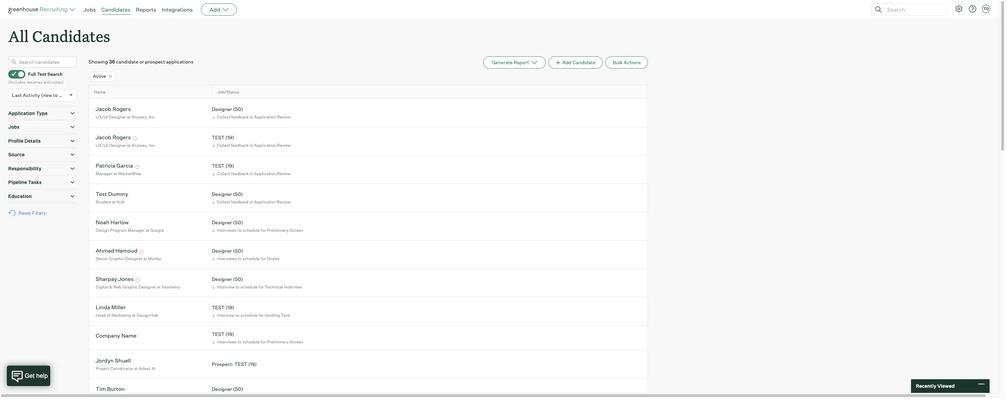 Task type: locate. For each thing, give the bounding box(es) containing it.
ux/ui inside jacob rogers ux/ui designer at anyway, inc.
[[96, 114, 108, 120]]

designer (50) collect feedback in application review down job/status
[[212, 106, 291, 120]]

old)
[[59, 92, 68, 98]]

0 vertical spatial inc.
[[149, 114, 156, 120]]

schedule down the interview to schedule for holding tank link
[[242, 340, 260, 345]]

jacob rogers
[[96, 134, 131, 141]]

profile details
[[8, 138, 41, 144]]

0 vertical spatial jacob
[[96, 106, 111, 113]]

(50) inside 'designer (50) interview to schedule for technical interview'
[[233, 277, 243, 282]]

and
[[43, 80, 51, 85]]

1 vertical spatial screen
[[290, 340, 303, 345]]

td
[[983, 6, 989, 11]]

1 ux/ui from the top
[[96, 114, 108, 120]]

designer (50) collect feedback in application review
[[212, 106, 291, 120], [212, 192, 291, 205]]

4 in from the top
[[250, 200, 253, 205]]

reset filters
[[18, 210, 46, 216]]

1 designer (50) collect feedback in application review from the top
[[212, 106, 291, 120]]

1 (50) from the top
[[233, 106, 243, 112]]

prospect
[[145, 59, 165, 65]]

review for 2nd collect feedback in application review link from the top
[[277, 143, 291, 148]]

2 (50) from the top
[[233, 192, 243, 197]]

jordyn
[[96, 358, 114, 364]]

0 vertical spatial interviews
[[217, 228, 237, 233]]

designer (50) interview to schedule for technical interview
[[212, 277, 302, 290]]

at inside linda miller head of marketing at designhub
[[132, 313, 136, 318]]

0 vertical spatial designer (50) collect feedback in application review
[[212, 106, 291, 120]]

jacob up ux/ui designer at anyway, inc.
[[96, 134, 111, 141]]

1 vertical spatial jacob
[[96, 134, 111, 141]]

to up test (19) interviews to schedule for preliminary screen
[[236, 313, 239, 318]]

3 collect feedback in application review link from the top
[[211, 170, 292, 177]]

for down the 'holding'
[[261, 340, 266, 345]]

linda miller head of marketing at designhub
[[96, 304, 158, 318]]

last activity (new to old)
[[12, 92, 68, 98]]

manager
[[96, 171, 113, 176], [128, 228, 145, 233]]

jacob rogers has been in application review for more than 5 days image
[[132, 137, 138, 141]]

in for 4th collect feedback in application review link
[[250, 200, 253, 205]]

preliminary for (50)
[[267, 228, 289, 233]]

actions
[[624, 60, 641, 65]]

1 vertical spatial designer (50) collect feedback in application review
[[212, 192, 291, 205]]

1 vertical spatial add
[[562, 60, 572, 65]]

1 vertical spatial anyway,
[[132, 143, 148, 148]]

add
[[210, 6, 220, 13], [562, 60, 572, 65]]

for inside test (19) interview to schedule for holding tank
[[259, 313, 264, 318]]

schedule for test (19) interview to schedule for holding tank
[[240, 313, 258, 318]]

1 in from the top
[[250, 114, 253, 120]]

2 interviews to schedule for preliminary screen link from the top
[[211, 339, 305, 345]]

(50) for senior graphic designer at morley
[[233, 248, 243, 254]]

interviews to schedule for preliminary screen link up designer (50) interviews to schedule for onsite
[[211, 227, 305, 234]]

at down patricia garcia link
[[114, 171, 117, 176]]

rogers up jacob rogers
[[112, 106, 131, 113]]

0 vertical spatial rogers
[[112, 106, 131, 113]]

schedule left the 'holding'
[[240, 313, 258, 318]]

noah harlow link
[[96, 219, 129, 227]]

1 vertical spatial manager
[[128, 228, 145, 233]]

1 vertical spatial inc.
[[149, 143, 156, 148]]

2 preliminary from the top
[[267, 340, 289, 345]]

for inside designer (50) interviews to schedule for preliminary screen
[[261, 228, 266, 233]]

(19) inside test (19) interviews to schedule for preliminary screen
[[226, 332, 234, 337]]

digital & web graphic designer at xeometry
[[96, 285, 180, 290]]

1 vertical spatial ux/ui
[[96, 143, 108, 148]]

preliminary
[[267, 228, 289, 233], [267, 340, 289, 345]]

at left google in the bottom of the page
[[146, 228, 149, 233]]

jacob
[[96, 106, 111, 113], [96, 134, 111, 141]]

at inside test dummy student at n/a
[[112, 200, 116, 205]]

manager at marketwise
[[96, 171, 141, 176]]

preliminary inside test (19) interviews to schedule for preliminary screen
[[267, 340, 289, 345]]

interview
[[217, 285, 235, 290], [284, 285, 302, 290], [217, 313, 235, 318]]

1 jacob from the top
[[96, 106, 111, 113]]

5 (50) from the top
[[233, 277, 243, 282]]

interviews for designer (50) interviews to schedule for onsite
[[217, 256, 237, 261]]

manager right program
[[128, 228, 145, 233]]

2 screen from the top
[[290, 340, 303, 345]]

2 ux/ui from the top
[[96, 143, 108, 148]]

schedule left onsite
[[242, 256, 260, 261]]

preliminary inside designer (50) interviews to schedule for preliminary screen
[[267, 228, 289, 233]]

anyway, down 'jacob rogers has been in application review for more than 5 days' icon
[[132, 143, 148, 148]]

jacob up jacob rogers
[[96, 106, 111, 113]]

1 review from the top
[[277, 114, 291, 120]]

4 collect from the top
[[217, 200, 230, 205]]

1 jacob rogers link from the top
[[96, 106, 131, 114]]

(50) for design program manager at google
[[233, 220, 243, 226]]

2 designer (50) collect feedback in application review from the top
[[212, 192, 291, 205]]

for inside designer (50) interviews to schedule for onsite
[[261, 256, 266, 261]]

for left onsite
[[261, 256, 266, 261]]

graphic down ahmed hamoud link
[[109, 256, 124, 261]]

0 vertical spatial add
[[210, 6, 220, 13]]

for inside test (19) interviews to schedule for preliminary screen
[[261, 340, 266, 345]]

36
[[109, 59, 115, 65]]

full
[[28, 71, 36, 77]]

6 (50) from the top
[[233, 387, 243, 392]]

ahmed hamoud has been in onsite for more than 21 days image
[[139, 250, 145, 254]]

candidate reports are now available! apply filters and select "view in app" element
[[483, 56, 546, 69]]

at left adept
[[134, 366, 138, 371]]

at up jacob rogers
[[127, 114, 131, 120]]

1 collect from the top
[[217, 114, 230, 120]]

(50) inside designer (50) interviews to schedule for onsite
[[233, 248, 243, 254]]

schedule up test (19) interview to schedule for holding tank
[[240, 285, 258, 290]]

interview to schedule for technical interview link
[[211, 284, 304, 290]]

collect
[[217, 114, 230, 120], [217, 143, 230, 148], [217, 171, 230, 176], [217, 200, 230, 205]]

jacob for jacob rogers ux/ui designer at anyway, inc.
[[96, 106, 111, 113]]

1 horizontal spatial name
[[121, 333, 137, 339]]

rogers inside "link"
[[112, 134, 131, 141]]

0 horizontal spatial name
[[94, 90, 106, 95]]

1 vertical spatial jacob rogers link
[[96, 134, 131, 142]]

(19)
[[226, 135, 234, 141], [226, 163, 234, 169], [226, 305, 234, 311], [226, 332, 234, 337], [248, 362, 257, 367]]

name down active
[[94, 90, 106, 95]]

jobs up profile on the left
[[8, 124, 20, 130]]

test (19) interview to schedule for holding tank
[[212, 305, 290, 318]]

4 collect feedback in application review link from the top
[[211, 199, 292, 205]]

2 vertical spatial interviews
[[217, 340, 237, 345]]

web
[[113, 285, 122, 290]]

google
[[150, 228, 164, 233]]

marketwise
[[118, 171, 141, 176]]

application for 2nd collect feedback in application review link from the bottom of the page
[[254, 171, 276, 176]]

candidates right jobs link at top left
[[101, 6, 130, 13]]

checkmark image
[[11, 71, 16, 76]]

interviews inside test (19) interviews to schedule for preliminary screen
[[217, 340, 237, 345]]

schedule inside test (19) interviews to schedule for preliminary screen
[[242, 340, 260, 345]]

senior
[[96, 256, 108, 261]]

for left the 'holding'
[[259, 313, 264, 318]]

3 review from the top
[[277, 171, 291, 176]]

at inside noah harlow design program manager at google
[[146, 228, 149, 233]]

in for 2nd collect feedback in application review link from the top
[[250, 143, 253, 148]]

1 screen from the top
[[290, 228, 303, 233]]

jacob rogers link up jacob rogers
[[96, 106, 131, 114]]

at right marketing
[[132, 313, 136, 318]]

preliminary up onsite
[[267, 228, 289, 233]]

2 review from the top
[[277, 143, 291, 148]]

marketing
[[111, 313, 131, 318]]

(50) inside designer (50) interviews to schedule for preliminary screen
[[233, 220, 243, 226]]

2 test (19) collect feedback in application review from the top
[[212, 163, 291, 176]]

resumes
[[26, 80, 43, 85]]

for inside 'designer (50) interview to schedule for technical interview'
[[259, 285, 264, 290]]

to for test (19) interviews to schedule for preliminary screen
[[238, 340, 242, 345]]

linda
[[96, 304, 110, 311]]

interview inside test (19) interview to schedule for holding tank
[[217, 313, 235, 318]]

technical
[[265, 285, 283, 290]]

noah
[[96, 219, 109, 226]]

0 vertical spatial screen
[[290, 228, 303, 233]]

1 test (19) collect feedback in application review from the top
[[212, 135, 291, 148]]

1 interviews to schedule for preliminary screen link from the top
[[211, 227, 305, 234]]

viewed
[[937, 384, 955, 389]]

to inside designer (50) interviews to schedule for onsite
[[238, 256, 242, 261]]

ahmed hamoud link
[[96, 248, 137, 255]]

0 vertical spatial manager
[[96, 171, 113, 176]]

all
[[8, 26, 29, 46]]

interviews to schedule for preliminary screen link down the interview to schedule for holding tank link
[[211, 339, 305, 345]]

0 vertical spatial ux/ui
[[96, 114, 108, 120]]

Search text field
[[885, 5, 941, 15]]

to inside test (19) interview to schedule for holding tank
[[236, 313, 239, 318]]

designer (50) interviews to schedule for preliminary screen
[[212, 220, 303, 233]]

rogers inside jacob rogers ux/ui designer at anyway, inc.
[[112, 106, 131, 113]]

0 vertical spatial preliminary
[[267, 228, 289, 233]]

3 interviews from the top
[[217, 340, 237, 345]]

2 collect from the top
[[217, 143, 230, 148]]

4 (50) from the top
[[233, 248, 243, 254]]

1 rogers from the top
[[112, 106, 131, 113]]

in for 2nd collect feedback in application review link from the bottom of the page
[[250, 171, 253, 176]]

1 vertical spatial candidates
[[32, 26, 110, 46]]

screen inside designer (50) interviews to schedule for preliminary screen
[[290, 228, 303, 233]]

graphic down jones
[[123, 285, 138, 290]]

collect for 2nd collect feedback in application review link from the bottom of the page
[[217, 171, 230, 176]]

generate report
[[492, 60, 529, 65]]

interviews
[[217, 228, 237, 233], [217, 256, 237, 261], [217, 340, 237, 345]]

2 jacob from the top
[[96, 134, 111, 141]]

sharpay jones has been in technical interview for more than 14 days image
[[135, 279, 141, 283]]

jacob rogers ux/ui designer at anyway, inc.
[[96, 106, 156, 120]]

type
[[36, 110, 48, 116]]

to for designer (50) interview to schedule for technical interview
[[236, 285, 239, 290]]

collect for 4th collect feedback in application review link
[[217, 200, 230, 205]]

jordyn shuell project coordinator at adept ai
[[96, 358, 155, 371]]

schedule inside designer (50) interviews to schedule for onsite
[[242, 256, 260, 261]]

1 horizontal spatial manager
[[128, 228, 145, 233]]

1 anyway, from the top
[[132, 114, 148, 120]]

graphic
[[109, 256, 124, 261], [123, 285, 138, 290]]

schedule inside 'designer (50) interview to schedule for technical interview'
[[240, 285, 258, 290]]

2 interviews from the top
[[217, 256, 237, 261]]

1 vertical spatial rogers
[[112, 134, 131, 141]]

2 collect feedback in application review link from the top
[[211, 142, 292, 149]]

add inside popup button
[[210, 6, 220, 13]]

to inside 'designer (50) interview to schedule for technical interview'
[[236, 285, 239, 290]]

(19) inside test (19) interview to schedule for holding tank
[[226, 305, 234, 311]]

configure image
[[955, 5, 963, 13]]

2 feedback from the top
[[231, 143, 249, 148]]

reports
[[136, 6, 156, 13]]

to up 'designer (50) interview to schedule for technical interview'
[[238, 256, 242, 261]]

to inside designer (50) interviews to schedule for preliminary screen
[[238, 228, 242, 233]]

n/a
[[117, 200, 124, 205]]

2 rogers from the top
[[112, 134, 131, 141]]

designer (50) collect feedback in application review for dummy
[[212, 192, 291, 205]]

1 interviews from the top
[[217, 228, 237, 233]]

recently
[[916, 384, 936, 389]]

responsibility
[[8, 166, 41, 171]]

at down ahmed hamoud has been in onsite for more than 21 days image at bottom left
[[143, 256, 147, 261]]

designer inside designer (50) interviews to schedule for onsite
[[212, 248, 232, 254]]

name right company
[[121, 333, 137, 339]]

designer inside 'designer (50) interview to schedule for technical interview'
[[212, 277, 232, 282]]

interview to schedule for holding tank link
[[211, 312, 292, 319]]

1 vertical spatial interviews
[[217, 256, 237, 261]]

0 vertical spatial anyway,
[[132, 114, 148, 120]]

interviews for designer (50) interviews to schedule for preliminary screen
[[217, 228, 237, 233]]

rogers up ux/ui designer at anyway, inc.
[[112, 134, 131, 141]]

anyway, inside jacob rogers ux/ui designer at anyway, inc.
[[132, 114, 148, 120]]

2 jacob rogers link from the top
[[96, 134, 131, 142]]

schedule up designer (50) interviews to schedule for onsite
[[242, 228, 260, 233]]

ux/ui up jacob rogers
[[96, 114, 108, 120]]

ux/ui
[[96, 114, 108, 120], [96, 143, 108, 148]]

0 vertical spatial interviews to schedule for preliminary screen link
[[211, 227, 305, 234]]

rogers for jacob rogers
[[112, 134, 131, 141]]

preliminary down the 'holding'
[[267, 340, 289, 345]]

for
[[261, 228, 266, 233], [261, 256, 266, 261], [259, 285, 264, 290], [259, 313, 264, 318], [261, 340, 266, 345]]

or
[[139, 59, 144, 65]]

application for 4th collect feedback in application review link
[[254, 200, 276, 205]]

test inside test (19) interview to schedule for holding tank
[[212, 305, 225, 311]]

jacob inside "link"
[[96, 134, 111, 141]]

0 vertical spatial test (19) collect feedback in application review
[[212, 135, 291, 148]]

interviews to schedule for preliminary screen link for (19)
[[211, 339, 305, 345]]

to left old)
[[53, 92, 58, 98]]

interviews to schedule for onsite link
[[211, 256, 281, 262]]

designer inside designer (50) interviews to schedule for preliminary screen
[[212, 220, 232, 226]]

2 in from the top
[[250, 143, 253, 148]]

jacob rogers link
[[96, 106, 131, 114], [96, 134, 131, 142]]

3 (50) from the top
[[233, 220, 243, 226]]

1 horizontal spatial jobs
[[83, 6, 96, 13]]

1 feedback from the top
[[231, 114, 249, 120]]

last
[[12, 92, 22, 98]]

1 inc. from the top
[[149, 114, 156, 120]]

1 preliminary from the top
[[267, 228, 289, 233]]

jordyn shuell link
[[96, 358, 131, 365]]

ux/ui down jacob rogers
[[96, 143, 108, 148]]

to inside test (19) interviews to schedule for preliminary screen
[[238, 340, 242, 345]]

0 vertical spatial jacob rogers link
[[96, 106, 131, 114]]

schedule
[[242, 228, 260, 233], [242, 256, 260, 261], [240, 285, 258, 290], [240, 313, 258, 318], [242, 340, 260, 345]]

onsite
[[267, 256, 279, 261]]

designer (50) collect feedback in application review up designer (50) interviews to schedule for preliminary screen on the bottom
[[212, 192, 291, 205]]

interviews inside designer (50) interviews to schedule for preliminary screen
[[217, 228, 237, 233]]

3 in from the top
[[250, 171, 253, 176]]

recently viewed
[[916, 384, 955, 389]]

to up the prospect: test (19)
[[238, 340, 242, 345]]

applications
[[166, 59, 193, 65]]

manager down patricia
[[96, 171, 113, 176]]

schedule for test (19) interviews to schedule for preliminary screen
[[242, 340, 260, 345]]

jacob inside jacob rogers ux/ui designer at anyway, inc.
[[96, 106, 111, 113]]

jacob rogers link up ux/ui designer at anyway, inc.
[[96, 134, 131, 142]]

head
[[96, 313, 106, 318]]

to up designer (50) interviews to schedule for onsite
[[238, 228, 242, 233]]

1 horizontal spatial add
[[562, 60, 572, 65]]

interviews inside designer (50) interviews to schedule for onsite
[[217, 256, 237, 261]]

interviews to schedule for preliminary screen link for (50)
[[211, 227, 305, 234]]

schedule for designer (50) interviews to schedule for onsite
[[242, 256, 260, 261]]

0 horizontal spatial add
[[210, 6, 220, 13]]

senior graphic designer at morley
[[96, 256, 161, 261]]

for up designer (50) interviews to schedule for onsite
[[261, 228, 266, 233]]

candidate
[[573, 60, 596, 65]]

screen for (50)
[[290, 228, 303, 233]]

company name
[[96, 333, 137, 339]]

in for 1st collect feedback in application review link from the top
[[250, 114, 253, 120]]

for left technical
[[259, 285, 264, 290]]

anyway, up 'jacob rogers has been in application review for more than 5 days' icon
[[132, 114, 148, 120]]

candidates down jobs link at top left
[[32, 26, 110, 46]]

bulk actions link
[[605, 56, 648, 69]]

schedule inside designer (50) interviews to schedule for preliminary screen
[[242, 228, 260, 233]]

reports link
[[136, 6, 156, 13]]

4 feedback from the top
[[231, 200, 249, 205]]

reset filters button
[[8, 207, 49, 219]]

0 vertical spatial name
[[94, 90, 106, 95]]

application
[[8, 110, 35, 116], [254, 114, 276, 120], [254, 143, 276, 148], [254, 171, 276, 176], [254, 200, 276, 205]]

screen inside test (19) interviews to schedule for preliminary screen
[[290, 340, 303, 345]]

at down jacob rogers
[[127, 143, 131, 148]]

jobs left candidates link at top
[[83, 6, 96, 13]]

1 vertical spatial preliminary
[[267, 340, 289, 345]]

1 vertical spatial jobs
[[8, 124, 20, 130]]

to up test (19) interview to schedule for holding tank
[[236, 285, 239, 290]]

1 vertical spatial interviews to schedule for preliminary screen link
[[211, 339, 305, 345]]

of
[[107, 313, 110, 318]]

showing 36 candidate or prospect applications
[[89, 59, 193, 65]]

1 vertical spatial test (19) collect feedback in application review
[[212, 163, 291, 176]]

4 review from the top
[[277, 200, 291, 205]]

adept
[[139, 366, 151, 371]]

schedule inside test (19) interview to schedule for holding tank
[[240, 313, 258, 318]]

test (19) collect feedback in application review
[[212, 135, 291, 148], [212, 163, 291, 176]]

designer (50) interviews to schedule for onsite
[[212, 248, 279, 261]]

patricia garcia link
[[96, 162, 133, 170]]

3 collect from the top
[[217, 171, 230, 176]]

name
[[94, 90, 106, 95], [121, 333, 137, 339]]

collect for 1st collect feedback in application review link from the top
[[217, 114, 230, 120]]

at left the n/a
[[112, 200, 116, 205]]

at
[[127, 114, 131, 120], [127, 143, 131, 148], [114, 171, 117, 176], [112, 200, 116, 205], [146, 228, 149, 233], [143, 256, 147, 261], [157, 285, 161, 290], [132, 313, 136, 318], [134, 366, 138, 371]]

designer (50)
[[212, 387, 243, 392]]



Task type: vqa. For each thing, say whether or not it's contained in the screenshot.
second Jacob Rogers link from the bottom
yes



Task type: describe. For each thing, give the bounding box(es) containing it.
(19) for ux/ui designer at anyway, inc.
[[226, 135, 234, 141]]

tim burton
[[96, 386, 125, 393]]

3 feedback from the top
[[231, 171, 249, 176]]

tim
[[96, 386, 106, 393]]

candidate
[[116, 59, 138, 65]]

pipeline tasks
[[8, 179, 42, 185]]

application for 1st collect feedback in application review link from the top
[[254, 114, 276, 120]]

showing
[[89, 59, 108, 65]]

report
[[514, 60, 529, 65]]

0 horizontal spatial jobs
[[8, 124, 20, 130]]

test dummy link
[[96, 191, 128, 199]]

integrations
[[162, 6, 193, 13]]

tim burton link
[[96, 386, 125, 394]]

for for test (19) interviews to schedule for preliminary screen
[[261, 340, 266, 345]]

to for test (19) interview to schedule for holding tank
[[236, 313, 239, 318]]

designer inside jacob rogers ux/ui designer at anyway, inc.
[[109, 114, 126, 120]]

greenhouse recruiting image
[[8, 5, 70, 14]]

source
[[8, 152, 25, 158]]

application type
[[8, 110, 48, 116]]

interview for (50)
[[217, 285, 235, 290]]

interview for (19)
[[217, 313, 235, 318]]

for for designer (50) interviews to schedule for preliminary screen
[[261, 228, 266, 233]]

0 horizontal spatial manager
[[96, 171, 113, 176]]

holding
[[265, 313, 280, 318]]

jacob for jacob rogers
[[96, 134, 111, 141]]

add for add
[[210, 6, 220, 13]]

interviews for test (19) interviews to schedule for preliminary screen
[[217, 340, 237, 345]]

designer (50) collect feedback in application review for rogers
[[212, 106, 291, 120]]

test (19) collect feedback in application review for jacob rogers
[[212, 135, 291, 148]]

collect for 2nd collect feedback in application review link from the top
[[217, 143, 230, 148]]

dummy
[[108, 191, 128, 198]]

review for 4th collect feedback in application review link
[[277, 200, 291, 205]]

2 anyway, from the top
[[132, 143, 148, 148]]

candidates link
[[101, 6, 130, 13]]

(19) for manager at marketwise
[[226, 163, 234, 169]]

1 vertical spatial name
[[121, 333, 137, 339]]

to for designer (50) interviews to schedule for preliminary screen
[[238, 228, 242, 233]]

schedule for designer (50) interview to schedule for technical interview
[[240, 285, 258, 290]]

sharpay
[[96, 276, 117, 283]]

screen for (19)
[[290, 340, 303, 345]]

1 collect feedback in application review link from the top
[[211, 114, 292, 120]]

(19) for head of marketing at designhub
[[226, 305, 234, 311]]

text
[[37, 71, 46, 77]]

prospect: test (19)
[[212, 362, 257, 367]]

activity
[[23, 92, 40, 98]]

0 vertical spatial candidates
[[101, 6, 130, 13]]

to for last activity (new to old)
[[53, 92, 58, 98]]

patricia garcia
[[96, 162, 133, 169]]

test for ux/ui designer at anyway, inc.
[[212, 135, 225, 141]]

education
[[8, 193, 32, 199]]

company name link
[[96, 333, 137, 341]]

(50) for student at n/a
[[233, 192, 243, 197]]

burton
[[107, 386, 125, 393]]

&
[[109, 285, 112, 290]]

test for manager at marketwise
[[212, 163, 225, 169]]

morley
[[148, 256, 161, 261]]

details
[[24, 138, 41, 144]]

review for 1st collect feedback in application review link from the top
[[277, 114, 291, 120]]

active
[[93, 74, 106, 79]]

(includes
[[8, 80, 26, 85]]

student
[[96, 200, 111, 205]]

manager inside noah harlow design program manager at google
[[128, 228, 145, 233]]

patricia
[[96, 162, 115, 169]]

review for 2nd collect feedback in application review link from the bottom of the page
[[277, 171, 291, 176]]

full text search (includes resumes and notes)
[[8, 71, 64, 85]]

tank
[[281, 313, 290, 318]]

sharpay jones link
[[96, 276, 134, 284]]

test
[[96, 191, 107, 198]]

td button
[[981, 3, 992, 14]]

at inside jordyn shuell project coordinator at adept ai
[[134, 366, 138, 371]]

project
[[96, 366, 109, 371]]

last activity (new to old) option
[[12, 92, 68, 98]]

preliminary for (19)
[[267, 340, 289, 345]]

test inside test (19) interviews to schedule for preliminary screen
[[212, 332, 225, 337]]

prospect:
[[212, 362, 233, 367]]

patricia garcia has been in application review for more than 5 days image
[[134, 165, 140, 169]]

designhub
[[137, 313, 158, 318]]

0 vertical spatial jobs
[[83, 6, 96, 13]]

ai
[[151, 366, 155, 371]]

noah harlow design program manager at google
[[96, 219, 164, 233]]

search
[[47, 71, 63, 77]]

for for designer (50) interviews to schedule for onsite
[[261, 256, 266, 261]]

digital
[[96, 285, 108, 290]]

ahmed hamoud
[[96, 248, 137, 254]]

(50) for digital & web graphic designer at xeometry
[[233, 277, 243, 282]]

td button
[[982, 5, 990, 13]]

program
[[110, 228, 127, 233]]

shuell
[[115, 358, 131, 364]]

harlow
[[110, 219, 129, 226]]

for for test (19) interview to schedule for holding tank
[[259, 313, 264, 318]]

0 vertical spatial graphic
[[109, 256, 124, 261]]

coordinator
[[110, 366, 133, 371]]

tasks
[[28, 179, 42, 185]]

(50) for ux/ui designer at anyway, inc.
[[233, 106, 243, 112]]

miller
[[111, 304, 126, 311]]

all candidates
[[8, 26, 110, 46]]

add for add candidate
[[562, 60, 572, 65]]

add candidate link
[[548, 56, 603, 69]]

ahmed
[[96, 248, 114, 254]]

test (19) collect feedback in application review for patricia garcia
[[212, 163, 291, 176]]

at left "xeometry"
[[157, 285, 161, 290]]

company
[[96, 333, 120, 339]]

hamoud
[[115, 248, 137, 254]]

schedule for designer (50) interviews to schedule for preliminary screen
[[242, 228, 260, 233]]

rogers for jacob rogers ux/ui designer at anyway, inc.
[[112, 106, 131, 113]]

to for designer (50) interviews to schedule for onsite
[[238, 256, 242, 261]]

reset
[[18, 210, 31, 216]]

filters
[[32, 210, 46, 216]]

sharpay jones
[[96, 276, 134, 283]]

job/status
[[217, 90, 239, 95]]

2 inc. from the top
[[149, 143, 156, 148]]

ux/ui designer at anyway, inc.
[[96, 143, 156, 148]]

inc. inside jacob rogers ux/ui designer at anyway, inc.
[[149, 114, 156, 120]]

Search candidates field
[[8, 56, 77, 68]]

linda miller link
[[96, 304, 126, 312]]

application for 2nd collect feedback in application review link from the top
[[254, 143, 276, 148]]

for for designer (50) interview to schedule for technical interview
[[259, 285, 264, 290]]

add button
[[201, 3, 237, 16]]

generate
[[492, 60, 513, 65]]

at inside jacob rogers ux/ui designer at anyway, inc.
[[127, 114, 131, 120]]

test for head of marketing at designhub
[[212, 305, 225, 311]]

1 vertical spatial graphic
[[123, 285, 138, 290]]

notes)
[[51, 80, 64, 85]]



